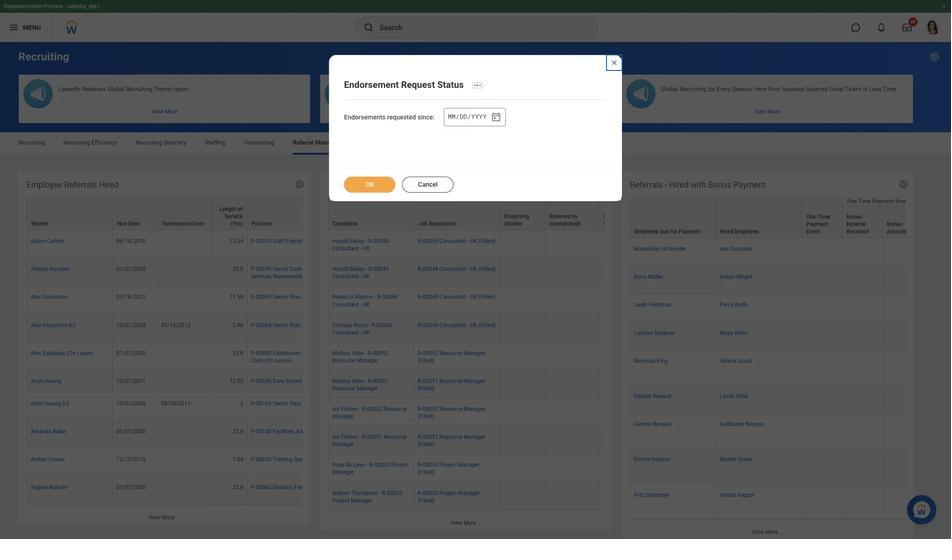 Task type: locate. For each thing, give the bounding box(es) containing it.
gaston renaud down nicholas king at the bottom right of page
[[634, 394, 671, 400]]

00065 down services
[[256, 294, 271, 301]]

guillaume
[[720, 422, 744, 428]]

2 10/01/2009 from the top
[[116, 401, 146, 407]]

bailey for 00050
[[350, 238, 364, 245]]

1 one-time payment event button from the left
[[802, 198, 842, 238]]

01/01/2000 down 12/15/2015
[[116, 485, 146, 491]]

endorsing worker button
[[500, 198, 545, 230]]

1 vertical spatial one-time payment event
[[806, 214, 830, 235]]

2 horizontal spatial data
[[507, 86, 520, 93]]

/ right mm
[[456, 112, 459, 121]]

0 vertical spatial r-00051 resource manager (filled) link
[[418, 377, 485, 392]]

0 horizontal spatial bonus
[[708, 180, 731, 190]]

in
[[863, 86, 868, 93]]

harold down candidate
[[332, 238, 348, 245]]

for left every
[[708, 86, 715, 93]]

view for employee referrals hired
[[149, 515, 161, 521]]

of
[[238, 206, 243, 213]]

(on down 00800
[[265, 358, 274, 364]]

1 horizontal spatial 00050
[[423, 238, 438, 245]]

grossman inside 'link'
[[43, 322, 68, 329]]

1 renaud from the top
[[653, 394, 671, 400]]

data left "driven" in the right top of the page
[[507, 86, 520, 93]]

profile logan mcneil element
[[920, 17, 946, 38]]

0 vertical spatial p-00065 senior risk analyst link
[[251, 292, 320, 301]]

global recruiting for every season: how four seasons sourced great talent in less time button
[[622, 75, 913, 123]]

grossman for alex grossman
[[43, 294, 68, 301]]

forbes inside ian forbes - r-00051 resource manager
[[341, 434, 358, 441]]

view more ... inside endorsement request status element
[[450, 520, 482, 527]]

forbes inside ian forbes - r-00052 resource manager
[[341, 406, 358, 413]]

10/01/2009 down 10/01/2011
[[116, 401, 146, 407]]

0 horizontal spatial 00050
[[373, 238, 389, 245]]

renaud up the hobson
[[653, 422, 671, 428]]

view more ... link for employee referrals hired
[[18, 510, 311, 525]]

0 vertical spatial grossman
[[43, 294, 68, 301]]

alvin down alvin hwang on the left bottom
[[31, 401, 43, 407]]

1 p-00065 senior risk analyst from the top
[[251, 294, 320, 301]]

row containing rebecca watson - r-00049 consultant - uk
[[328, 287, 761, 315]]

3 r-00049 consultant - uk (filled) from the top
[[418, 322, 496, 329]]

01/01/2000 up 03/16/2012
[[116, 266, 146, 273]]

2 vertical spatial r-00049 consultant - uk (filled) link
[[418, 320, 496, 329]]

uk inside chelsea wood - r-00049 consultant - uk
[[363, 330, 370, 336]]

1 vertical spatial ian
[[332, 434, 340, 441]]

cell
[[158, 230, 212, 259], [500, 230, 545, 259], [545, 230, 599, 259], [599, 230, 653, 259], [802, 238, 842, 266], [842, 238, 883, 266], [883, 238, 914, 266], [158, 259, 212, 287], [500, 259, 545, 287], [545, 259, 599, 287], [599, 259, 653, 287], [802, 266, 842, 294], [842, 266, 883, 294], [883, 266, 914, 294], [158, 287, 212, 315], [500, 287, 545, 315], [545, 287, 599, 315], [599, 287, 653, 315], [802, 294, 842, 322], [842, 294, 883, 322], [883, 294, 914, 322], [500, 315, 545, 343], [545, 315, 599, 343], [599, 315, 653, 343], [802, 322, 842, 350], [842, 322, 883, 350], [883, 322, 914, 350], [158, 343, 212, 371], [500, 343, 545, 371], [545, 343, 599, 371], [599, 343, 653, 371], [802, 350, 842, 386], [842, 350, 883, 386], [883, 350, 914, 386], [158, 371, 212, 393], [500, 371, 545, 399], [545, 371, 599, 399], [599, 371, 653, 399], [802, 386, 842, 414], [842, 386, 883, 414], [883, 386, 914, 414], [500, 399, 545, 427], [545, 399, 599, 427], [599, 399, 653, 427], [802, 414, 842, 449], [842, 414, 883, 449], [883, 414, 914, 449], [158, 421, 212, 449], [500, 427, 545, 455], [545, 427, 599, 455], [599, 427, 653, 455], [158, 449, 212, 477], [802, 449, 842, 485], [842, 449, 883, 485], [883, 449, 914, 485], [500, 455, 545, 483], [545, 455, 599, 483], [599, 455, 653, 483], [158, 477, 212, 505], [500, 483, 545, 511], [545, 483, 599, 511], [599, 483, 653, 511], [802, 485, 842, 520], [842, 485, 883, 520], [883, 485, 914, 520]]

1 horizontal spatial referrals
[[630, 180, 663, 190]]

endorsement request status up requested
[[344, 79, 464, 90]]

2 vertical spatial r-00049 consultant - uk (filled)
[[418, 322, 496, 329]]

specialist
[[304, 238, 328, 245], [294, 457, 317, 463]]

employee up worker "popup button"
[[27, 180, 62, 190]]

2 00065 from the top
[[256, 322, 271, 329]]

p-00065 senior risk analyst link up 'distribution'
[[251, 320, 320, 329]]

manager inside 'mallory allen - r-00052 resource manager'
[[356, 358, 378, 364]]

forbes for ian forbes - r-00051 resource manager
[[341, 434, 358, 441]]

2 01/01/2000 from the top
[[116, 350, 146, 357]]

worker up adam
[[31, 221, 49, 227]]

specialist right 'training'
[[294, 457, 317, 463]]

r-00049 consultant - uk (filled) for harold bailey - r-00049 consultant - uk
[[418, 266, 496, 273]]

3 01/01/2000 from the top
[[116, 429, 146, 435]]

23.8 left 00042
[[233, 485, 243, 491]]

2 ian from the top
[[332, 434, 340, 441]]

renaud for lionel
[[653, 394, 671, 400]]

alvin up alvin hwang [c] link
[[31, 378, 43, 385]]

1 horizontal spatial leave)
[[275, 358, 291, 364]]

gaston up emma
[[634, 422, 652, 428]]

gaston renaud for lionel
[[634, 394, 671, 400]]

0 vertical spatial alvin
[[31, 378, 43, 385]]

payment up schneider
[[679, 229, 700, 235]]

r- inside harold bailey - r-00050 consultant - uk
[[369, 238, 373, 245]]

endorsement up maximilian
[[603, 214, 636, 220]]

- inside 'mallory allen - r-00052 resource manager'
[[365, 350, 367, 357]]

gaston renaud link up emma hobson link
[[634, 420, 671, 428]]

senior up representative
[[273, 266, 288, 273]]

bailey
[[350, 238, 364, 245], [350, 266, 364, 273]]

1 vertical spatial (on
[[265, 358, 274, 364]]

p-00065 senior risk analyst link for 2.46
[[251, 320, 320, 329]]

hired employee
[[720, 229, 759, 235]]

0 horizontal spatial for
[[385, 86, 392, 93]]

0 vertical spatial one-
[[847, 198, 859, 205]]

p- for adam carlton
[[251, 238, 256, 245]]

row containing angela bianchi
[[27, 477, 506, 505]]

1 date from the left
[[128, 221, 140, 227]]

thompson
[[351, 490, 378, 497]]

alex inside 'link'
[[31, 322, 41, 329]]

request inside endorsement request status dialog
[[401, 79, 435, 90]]

status right referred by (unmatched) 'popup button'
[[603, 221, 619, 227]]

1 vertical spatial mallory
[[332, 378, 350, 385]]

senior down representative
[[273, 294, 288, 301]]

03/16/2012
[[116, 294, 146, 301]]

date
[[128, 221, 140, 227], [193, 221, 204, 227]]

01/01/2000 up 10/01/2011
[[116, 350, 146, 357]]

01/01/2000 for alex sabbatini (on leave)
[[116, 350, 146, 357]]

00140
[[256, 429, 271, 435]]

hired left with
[[669, 180, 689, 190]]

row containing lachlan benbow
[[630, 322, 951, 350]]

nicholas king
[[634, 358, 668, 365]]

0 vertical spatial data
[[507, 86, 520, 93]]

alex left sabbatini
[[31, 350, 41, 357]]

renaud
[[653, 394, 671, 400], [653, 422, 671, 428]]

1 forbes from the top
[[341, 406, 358, 413]]

r-00053 project manager (filled) link
[[418, 461, 480, 476], [418, 489, 480, 504]]

smarter
[[394, 86, 415, 93]]

3 23.8 from the top
[[233, 429, 243, 435]]

hwang down alvin hwang on the left bottom
[[44, 401, 61, 407]]

row containing alex sabbatini (on leave)
[[27, 343, 506, 371]]

endorsement status button
[[599, 198, 653, 230]]

grossman for alex grossman [c]
[[43, 322, 68, 329]]

1 vertical spatial risk
[[290, 322, 300, 329]]

0 vertical spatial harold
[[332, 238, 348, 245]]

0 vertical spatial 00065
[[256, 294, 271, 301]]

referral
[[293, 139, 314, 146], [847, 221, 866, 228]]

1 alex from the top
[[31, 294, 41, 301]]

0 vertical spatial (on
[[67, 350, 76, 357]]

allen down chelsea wood - r-00049 consultant - uk
[[352, 350, 364, 357]]

3 senior from the top
[[273, 322, 288, 329]]

1 bailey from the top
[[350, 238, 364, 245]]

0 vertical spatial ian
[[332, 406, 340, 413]]

0 vertical spatial endorsement
[[344, 79, 399, 90]]

mclean
[[346, 462, 365, 469]]

0 horizontal spatial time
[[818, 214, 830, 220]]

2 p-00065 senior risk analyst link from the top
[[251, 320, 320, 329]]

2 r-00052 resource manager (filled) from the top
[[418, 406, 485, 420]]

resource inside ian forbes - r-00052 resource manager
[[384, 406, 407, 413]]

1 harold from the top
[[332, 238, 348, 245]]

renaud for guillaume
[[653, 422, 671, 428]]

adam carlton link
[[31, 236, 64, 245]]

0 vertical spatial status
[[437, 79, 464, 90]]

0 vertical spatial r-00053 project manager (filled) link
[[418, 461, 480, 476]]

event left received
[[806, 229, 820, 235]]

1 01/01/2000 from the top
[[116, 266, 146, 273]]

0 vertical spatial one-time payment event
[[847, 198, 909, 205]]

1 risk from the top
[[290, 294, 300, 301]]

with
[[691, 180, 706, 190]]

0 horizontal spatial /
[[456, 112, 459, 121]]

- inside ian forbes - r-00052 resource manager
[[359, 406, 361, 413]]

row containing alex grossman [c]
[[27, 315, 506, 343]]

angela bianchi link
[[31, 483, 67, 491]]

r-00052 resource manager (filled) for mallory allen - r-00052 resource manager
[[418, 350, 485, 364]]

(on right sabbatini
[[67, 350, 76, 357]]

for right due
[[670, 229, 677, 235]]

1 horizontal spatial (on
[[265, 358, 274, 364]]

1 vertical spatial r-00053 project manager (filled) link
[[418, 489, 480, 504]]

endorsement request status inside dialog
[[344, 79, 464, 90]]

1 alvin from the top
[[31, 378, 43, 385]]

23.8 left 00800
[[233, 350, 243, 357]]

r-00053 project manager (filled) for rose mclean - r-00053 project manager
[[418, 462, 480, 476]]

talent
[[845, 86, 861, 93]]

1 hwang from the top
[[44, 378, 61, 385]]

2 p- from the top
[[251, 266, 256, 273]]

1 vertical spatial bonus
[[847, 214, 862, 220]]

bonus up received
[[847, 214, 862, 220]]

2 vertical spatial alex
[[31, 350, 41, 357]]

manager inside ian forbes - r-00052 resource manager
[[332, 414, 354, 420]]

1 r-00051 resource manager (filled) link from the top
[[418, 377, 485, 392]]

request right ok
[[379, 180, 409, 190]]

2 worker from the left
[[504, 221, 522, 227]]

referrals up endorsement status popup button
[[630, 180, 663, 190]]

2 allen from the top
[[352, 378, 364, 385]]

seasons
[[782, 86, 805, 93]]

00049 inside chelsea wood - r-00049 consultant - uk
[[376, 322, 392, 329]]

senior inside p-00199 senior customer services representative
[[273, 266, 288, 273]]

ian inside ian forbes - r-00052 resource manager
[[332, 406, 340, 413]]

analyst
[[301, 294, 320, 301], [301, 322, 320, 329], [302, 401, 321, 407]]

00051 inside ian forbes - r-00051 resource manager
[[367, 434, 382, 441]]

2 risk from the top
[[290, 322, 300, 329]]

event for first the one-time payment event popup button from left
[[806, 229, 820, 235]]

- inside william thompson - r-00053 project manager
[[379, 490, 381, 497]]

1 p-00065 senior risk analyst link from the top
[[251, 292, 320, 301]]

gaston renaud link down nicholas king at the bottom right of page
[[634, 392, 671, 400]]

maya wells
[[720, 330, 748, 337]]

1 horizontal spatial date
[[193, 221, 204, 227]]

1 horizontal spatial view more ...
[[450, 520, 482, 527]]

leigh
[[634, 302, 647, 309]]

p- right 2.46
[[251, 322, 256, 329]]

r-00051 resource manager (filled) link for mallory allen - r-00051 resource manager
[[418, 377, 485, 392]]

0 vertical spatial risk
[[290, 294, 300, 301]]

boris müller
[[634, 274, 663, 280]]

1 mallory from the top
[[332, 350, 350, 357]]

00065 for 11.59
[[256, 294, 271, 301]]

senior right the 00193
[[273, 401, 288, 407]]

1 vertical spatial grossman
[[43, 322, 68, 329]]

1 vertical spatial referral
[[847, 221, 866, 228]]

2 r-00053 project manager (filled) from the top
[[418, 490, 480, 504]]

ian inside ian forbes - r-00051 resource manager
[[332, 434, 340, 441]]

hired for referrals
[[99, 180, 119, 190]]

endorsements
[[344, 113, 386, 121]]

1 r-00052 resource manager (filled) link from the top
[[418, 349, 485, 364]]

p- for amber vasser
[[251, 457, 256, 463]]

harald
[[720, 492, 736, 499]]

risk for 11.59
[[290, 294, 300, 301]]

bailey down harold bailey - r-00050 consultant - uk
[[350, 266, 364, 273]]

mallory inside mallory allen - r-00051 resource manager
[[332, 378, 350, 385]]

driven
[[521, 86, 538, 93]]

senior inside "p-00193 senior data analyst" link
[[273, 401, 288, 407]]

endorsement up endorsements
[[344, 79, 399, 90]]

2 horizontal spatial ...
[[779, 530, 784, 536]]

1 vertical spatial r-00052 resource manager (filled) link
[[418, 405, 485, 420]]

payment left bonus referral received
[[806, 221, 828, 228]]

p- left director,
[[251, 485, 256, 491]]

bonus right with
[[708, 180, 731, 190]]

bailey down candidate
[[350, 238, 364, 245]]

0 vertical spatial gaston
[[634, 394, 652, 400]]

1 00050 from the left
[[373, 238, 389, 245]]

00053 inside william thompson - r-00053 project manager
[[387, 490, 402, 497]]

rebecca
[[332, 294, 353, 301]]

date right hire
[[128, 221, 140, 227]]

10 p- from the top
[[251, 485, 256, 491]]

mm
[[448, 112, 456, 121]]

1 vertical spatial renaud
[[653, 422, 671, 428]]

0 horizontal spatial referrals
[[64, 180, 97, 190]]

row containing bonus referral received
[[630, 205, 951, 238]]

1 10/01/2009 from the top
[[116, 322, 146, 329]]

manager inside mallory allen - r-00051 resource manager
[[356, 386, 378, 392]]

one-time payment event button
[[802, 198, 842, 238], [842, 198, 913, 205]]

mallory down 'mallory allen - r-00052 resource manager'
[[332, 378, 350, 385]]

p- right 13.34 at the left top of the page
[[251, 238, 256, 245]]

event up bonus amount popup button
[[895, 198, 909, 205]]

for for global recruiting for every season: how four seasons sourced great talent in less time
[[708, 86, 715, 93]]

2 gaston renaud link from the top
[[634, 420, 671, 428]]

0 horizontal spatial status
[[411, 180, 435, 190]]

0 vertical spatial forbes
[[341, 406, 358, 413]]

0 vertical spatial 10/01/2009
[[116, 322, 146, 329]]

2 mallory from the top
[[332, 378, 350, 385]]

1 vertical spatial request
[[379, 180, 409, 190]]

00052
[[373, 350, 388, 357], [423, 350, 438, 357], [367, 406, 382, 413], [423, 406, 438, 413]]

endorsement request status dialog
[[329, 55, 622, 202]]

harold inside harold bailey - r-00050 consultant - uk
[[332, 238, 348, 245]]

1 horizontal spatial hired
[[669, 180, 689, 190]]

2
[[240, 401, 243, 407]]

referral up received
[[847, 221, 866, 228]]

1 vertical spatial gaston renaud link
[[634, 420, 671, 428]]

endorsement up candidate popup button
[[328, 180, 377, 190]]

... inside "employee referrals hired" element
[[176, 515, 180, 521]]

for inside popup button
[[670, 229, 677, 235]]

one-time payment event left bonus referral received
[[806, 214, 830, 235]]

2 horizontal spatial status
[[603, 221, 619, 227]]

2 alvin from the top
[[31, 401, 43, 407]]

0 horizontal spatial view more ...
[[149, 515, 180, 521]]

uk
[[470, 238, 477, 245], [363, 246, 370, 252], [470, 266, 477, 273], [363, 274, 370, 280], [470, 294, 477, 301], [363, 302, 370, 308], [470, 322, 477, 329], [363, 330, 370, 336]]

gaston down the nicholas
[[634, 394, 652, 400]]

/
[[456, 112, 459, 121], [467, 112, 471, 121]]

p- for alex grossman [c]
[[251, 322, 256, 329]]

1 global from the left
[[107, 86, 124, 93]]

0 horizontal spatial data
[[273, 378, 284, 385]]

view inside referrals - hired with bonus payment element
[[752, 530, 764, 536]]

p- right 12.05
[[251, 378, 256, 385]]

1 senior from the top
[[273, 266, 288, 273]]

1 r-00049 consultant - uk (filled) from the top
[[418, 266, 496, 273]]

for left "smarter"
[[385, 86, 392, 93]]

2 date from the left
[[193, 221, 204, 227]]

request
[[401, 79, 435, 90], [379, 180, 409, 190]]

service
[[225, 214, 243, 220]]

2 horizontal spatial for
[[708, 86, 715, 93]]

1 vertical spatial data
[[273, 378, 284, 385]]

received
[[847, 229, 869, 235]]

analyst down representative
[[301, 294, 320, 301]]

... inside referrals - hired with bonus payment element
[[779, 530, 784, 536]]

calendar image
[[490, 112, 501, 123]]

1 r-00053 project manager (filled) link from the top
[[418, 461, 480, 476]]

1 horizontal spatial time
[[859, 198, 871, 205]]

adam carlton
[[31, 238, 64, 245]]

allen inside 'mallory allen - r-00052 resource manager'
[[352, 350, 364, 357]]

more
[[162, 515, 175, 521], [464, 520, 476, 527], [765, 530, 778, 536]]

date right 'termination'
[[193, 221, 204, 227]]

mallory for mallory allen - r-00051 resource manager
[[332, 378, 350, 385]]

1 00065 from the top
[[256, 294, 271, 301]]

project
[[391, 462, 409, 469], [440, 462, 457, 469], [440, 490, 457, 497], [332, 498, 349, 504]]

- inside banner
[[65, 3, 66, 10]]

forbes
[[341, 406, 358, 413], [341, 434, 358, 441]]

view more ... link for referrals - hired with bonus payment
[[622, 525, 914, 540]]

row containing harold bailey - r-00049 consultant - uk
[[328, 259, 761, 287]]

1 vertical spatial analyst
[[301, 322, 320, 329]]

9 p- from the top
[[251, 457, 256, 463]]

00053 inside 'rose mclean - r-00053 project manager'
[[374, 462, 390, 469]]

vasser
[[48, 457, 65, 463]]

hwang for alvin hwang [c]
[[44, 401, 61, 407]]

4 senior from the top
[[273, 401, 288, 407]]

3 p- from the top
[[251, 294, 256, 301]]

harald happel
[[720, 492, 754, 499]]

referral management
[[293, 139, 350, 146]]

p- for angela bianchi
[[251, 485, 256, 491]]

analyst up center
[[301, 322, 320, 329]]

0 horizontal spatial one-
[[806, 214, 818, 220]]

row containing leigh freidman
[[630, 294, 951, 322]]

alex grossman [c]
[[31, 322, 76, 329]]

consultant inside rebecca watson - r-00049 consultant - uk
[[332, 302, 359, 308]]

23.8 left 00140
[[233, 429, 243, 435]]

[c]
[[69, 322, 76, 329], [63, 401, 69, 407]]

00050
[[373, 238, 389, 245], [423, 238, 438, 245]]

2 r-00053 project manager (filled) link from the top
[[418, 489, 480, 504]]

r- inside 'rose mclean - r-00053 project manager'
[[370, 462, 374, 469]]

4 p- from the top
[[251, 322, 256, 329]]

gaston
[[634, 394, 652, 400], [634, 422, 652, 428]]

r- inside ian forbes - r-00051 resource manager
[[362, 434, 367, 441]]

p- inside p-00800 distribution center clerk (on leave)
[[251, 350, 256, 357]]

row containing alvin hwang [c]
[[27, 393, 506, 421]]

alvin for alvin hwang [c]
[[31, 401, 43, 407]]

1 ian from the top
[[332, 406, 340, 413]]

status up mm
[[437, 79, 464, 90]]

hired up ava
[[720, 229, 733, 235]]

2 senior from the top
[[273, 294, 288, 301]]

2 hwang from the top
[[44, 401, 61, 407]]

view more ... for endorsement request status
[[450, 520, 482, 527]]

2 forbes from the top
[[341, 434, 358, 441]]

2 horizontal spatial employee
[[735, 229, 759, 235]]

23.8 left the "00199"
[[233, 266, 243, 273]]

23.8
[[233, 266, 243, 273], [233, 350, 243, 357], [233, 429, 243, 435], [233, 485, 243, 491]]

10/01/2009 down 03/16/2012
[[116, 322, 146, 329]]

view inside "employee referrals hired" element
[[149, 515, 161, 521]]

blueprint
[[360, 86, 383, 93]]

2 harold from the top
[[332, 266, 348, 273]]

time for first the one-time payment event popup button from left
[[818, 214, 830, 220]]

alberto
[[31, 266, 48, 273]]

0 horizontal spatial employee
[[27, 180, 62, 190]]

23.8 for p-00800 distribution center clerk (on leave)
[[233, 350, 243, 357]]

1 horizontal spatial bonus
[[847, 214, 862, 220]]

0 vertical spatial hwang
[[44, 378, 61, 385]]

2 r-00049 consultant - uk (filled) from the top
[[418, 294, 496, 301]]

1 vertical spatial one-
[[806, 214, 818, 220]]

1 vertical spatial alex
[[31, 322, 41, 329]]

manager inside william thompson - r-00053 project manager
[[351, 498, 372, 504]]

cancel
[[418, 181, 438, 188]]

analyst for 2.46
[[301, 322, 320, 329]]

services
[[251, 274, 272, 280]]

more inside endorsement request status element
[[464, 520, 476, 527]]

referred by (unmatched)
[[549, 214, 581, 227]]

1 p- from the top
[[251, 238, 256, 245]]

data right 00658
[[273, 378, 284, 385]]

forbes down mallory allen - r-00051 resource manager
[[341, 406, 358, 413]]

00065 right 2.46
[[256, 322, 271, 329]]

2 renaud from the top
[[653, 422, 671, 428]]

1 horizontal spatial one-time payment event button
[[842, 198, 913, 205]]

1 vertical spatial endorsement
[[328, 180, 377, 190]]

lionel
[[720, 394, 734, 400]]

2 alex from the top
[[31, 322, 41, 329]]

view more ... inside "employee referrals hired" element
[[149, 515, 180, 521]]

7 p- from the top
[[251, 401, 256, 407]]

2 r-00051 resource manager (filled) from the top
[[418, 434, 485, 448]]

gaston for guillaume
[[634, 422, 652, 428]]

2 r-00049 consultant - uk (filled) link from the top
[[418, 292, 496, 301]]

1 horizontal spatial view more ... link
[[320, 516, 613, 531]]

[c] for alex grossman [c]
[[69, 322, 76, 329]]

grossman up alex sabbatini (on leave) link on the left bottom of the page
[[43, 322, 68, 329]]

0 horizontal spatial ...
[[176, 515, 180, 521]]

0 vertical spatial r-00049 consultant - uk (filled) link
[[418, 264, 496, 273]]

2 vertical spatial time
[[818, 214, 830, 220]]

2 bailey from the top
[[350, 266, 364, 273]]

p- down the 00193
[[251, 429, 256, 435]]

0 vertical spatial leave)
[[77, 350, 93, 357]]

00049 inside rebecca watson - r-00049 consultant - uk
[[382, 294, 398, 301]]

close environment banner image
[[941, 3, 946, 9]]

status inside endorsement status
[[603, 221, 619, 227]]

worker inside endorsing worker
[[504, 221, 522, 227]]

bonus inside bonus referral received
[[847, 214, 862, 220]]

maximilian schneider
[[634, 246, 686, 252]]

ian right administrator
[[332, 434, 340, 441]]

strategy
[[568, 86, 589, 93]]

request inside endorsement request status element
[[379, 180, 409, 190]]

p- right 7.84
[[251, 457, 256, 463]]

1 vertical spatial r-00053 project manager (filled)
[[418, 490, 480, 504]]

10/01/2009
[[116, 322, 146, 329], [116, 401, 146, 407]]

data
[[507, 86, 520, 93], [273, 378, 284, 385], [290, 401, 301, 407]]

p-00065 senior risk analyst link down representative
[[251, 292, 320, 301]]

gaston for lionel
[[634, 394, 652, 400]]

recruiting
[[18, 50, 69, 63], [126, 86, 153, 93], [539, 86, 566, 93], [679, 86, 706, 93], [18, 139, 45, 146], [63, 139, 90, 146], [135, 139, 162, 146]]

hired up hire date popup button
[[99, 180, 119, 190]]

time up bonus referral received popup button
[[859, 198, 871, 205]]

r-00051 resource manager (filled) for mallory allen - r-00051 resource manager
[[418, 378, 485, 392]]

1 r-00052 resource manager (filled) from the top
[[418, 350, 485, 364]]

0 vertical spatial referral
[[293, 139, 314, 146]]

amber
[[31, 457, 47, 463]]

0 vertical spatial p-00065 senior risk analyst
[[251, 294, 320, 301]]

analyst for 11.59
[[301, 294, 320, 301]]

leave) inside p-00800 distribution center clerk (on leave)
[[275, 358, 291, 364]]

1 horizontal spatial /
[[467, 112, 471, 121]]

search image
[[363, 22, 374, 33]]

/ right "dd"
[[467, 112, 471, 121]]

tab list containing recruiting
[[9, 133, 942, 155]]

0 horizontal spatial worker
[[31, 221, 49, 227]]

1 gaston from the top
[[634, 394, 652, 400]]

... inside endorsement request status element
[[478, 520, 482, 527]]

2 vertical spatial bonus
[[887, 221, 902, 228]]

worldwide's
[[474, 86, 506, 93]]

1 r-00053 project manager (filled) from the top
[[418, 462, 480, 476]]

01/01/2000 for angela bianchi
[[116, 485, 146, 491]]

leave) right sabbatini
[[77, 350, 93, 357]]

[c] inside alvin hwang [c] link
[[63, 401, 69, 407]]

alex down alex grossman in the bottom of the page
[[31, 322, 41, 329]]

1 vertical spatial r-00052 resource manager (filled)
[[418, 406, 485, 420]]

referred
[[549, 214, 570, 220]]

mallory down chelsea
[[332, 350, 350, 357]]

p- for alex sabbatini (on leave)
[[251, 350, 256, 357]]

p-00065 senior risk analyst up 'distribution'
[[251, 322, 320, 329]]

00051 inside mallory allen - r-00051 resource manager
[[373, 378, 388, 385]]

5 p- from the top
[[251, 350, 256, 357]]

bonus
[[708, 180, 731, 190], [847, 214, 862, 220], [887, 221, 902, 228]]

allen inside mallory allen - r-00051 resource manager
[[352, 378, 364, 385]]

one-time payment event up bonus referral received popup button
[[847, 198, 909, 205]]

referrals
[[64, 180, 97, 190], [630, 180, 663, 190]]

1 horizontal spatial employee
[[635, 229, 659, 235]]

8 p- from the top
[[251, 429, 256, 435]]

1 vertical spatial leave)
[[275, 358, 291, 364]]

time left bonus referral received
[[818, 214, 830, 220]]

2 r-00052 resource manager (filled) link from the top
[[418, 405, 485, 420]]

r-00052 resource manager (filled) link for mallory allen - r-00052 resource manager
[[418, 349, 485, 364]]

1 r-00049 consultant - uk (filled) link from the top
[[418, 264, 496, 273]]

ava gonzalez link
[[720, 244, 753, 252]]

0 vertical spatial [c]
[[69, 322, 76, 329]]

2 horizontal spatial time
[[883, 86, 896, 93]]

01/01/2000 for alberto bassani
[[116, 266, 146, 273]]

1 worker from the left
[[31, 221, 49, 227]]

1 vertical spatial allen
[[352, 378, 364, 385]]

uk inside harold bailey - r-00050 consultant - uk
[[363, 246, 370, 252]]

harold inside 'harold bailey - r-00049 consultant - uk'
[[332, 266, 348, 273]]

[c] inside alex grossman [c] 'link'
[[69, 322, 76, 329]]

notifications large image
[[877, 23, 886, 32]]

r- inside mallory allen - r-00051 resource manager
[[368, 378, 373, 385]]

row containing fritz dahlmayr
[[630, 485, 951, 520]]

endorsement request status up candidate popup button
[[328, 180, 435, 190]]

00050 down job requisition
[[423, 238, 438, 245]]

4 23.8 from the top
[[233, 485, 243, 491]]

emma hobson
[[634, 457, 670, 463]]

alex
[[31, 294, 41, 301], [31, 322, 41, 329], [31, 350, 41, 357]]

candidate button
[[328, 198, 414, 230]]

2 p-00065 senior risk analyst from the top
[[251, 322, 320, 329]]

row containing mallory allen - r-00051 resource manager
[[328, 371, 761, 399]]

amber vasser
[[31, 457, 65, 463]]

harold
[[332, 238, 348, 245], [332, 266, 348, 273]]

allen for 00052
[[352, 350, 364, 357]]

resource inside ian forbes - r-00051 resource manager
[[384, 434, 407, 441]]

0 horizontal spatial global
[[107, 86, 124, 93]]

grossman up alex grossman [c] 'link'
[[43, 294, 68, 301]]

view inside endorsement request status element
[[450, 520, 462, 527]]

endorsement request status inside the recruiting main content
[[328, 180, 435, 190]]

recruiting efficiency
[[63, 139, 117, 146]]

bonus inside the bonus amount
[[887, 221, 902, 228]]

blueprint for smarter recruiting: fragomen worldwide's data driven recruiting strategy
[[360, 86, 589, 93]]

alex grossman [c] link
[[31, 320, 76, 329]]

senior for 2.46
[[273, 322, 288, 329]]

carlton
[[47, 238, 64, 245]]

1 horizontal spatial event
[[895, 198, 909, 205]]

mallory for mallory allen - r-00052 resource manager
[[332, 350, 350, 357]]

müller
[[648, 274, 663, 280]]

leave) down 'distribution'
[[275, 358, 291, 364]]

1 vertical spatial r-00049 consultant - uk (filled)
[[418, 294, 496, 301]]

time for 2nd the one-time payment event popup button from the left
[[859, 198, 871, 205]]

09/30/2011
[[161, 401, 190, 407]]

[c] up baker in the left of the page
[[63, 401, 69, 407]]

2 referrals from the left
[[630, 180, 663, 190]]

p- up services
[[251, 266, 256, 273]]

0 vertical spatial alex
[[31, 294, 41, 301]]

1 horizontal spatial worker
[[504, 221, 522, 227]]

0 horizontal spatial view more ... link
[[18, 510, 311, 525]]

for
[[385, 86, 392, 93], [708, 86, 715, 93], [670, 229, 677, 235]]

r-00049 consultant - uk (filled) link for rebecca watson - r-00049 consultant - uk
[[418, 292, 496, 301]]

employee up maximilian
[[635, 229, 659, 235]]

row containing rose mclean - r-00053 project manager
[[328, 455, 761, 483]]

r-00052 resource manager (filled) for ian forbes - r-00052 resource manager
[[418, 406, 485, 420]]

hire date button
[[113, 198, 157, 230]]

3 alex from the top
[[31, 350, 41, 357]]

ian down mallory allen - r-00051 resource manager
[[332, 406, 340, 413]]

implementation preview -   adeptai_dpt1 banner
[[0, 0, 951, 42]]

row containing boris müller
[[630, 266, 951, 294]]

forbes up "mclean"
[[341, 434, 358, 441]]

1 vertical spatial p-00065 senior risk analyst link
[[251, 320, 320, 329]]

1 grossman from the top
[[43, 294, 68, 301]]

row containing amber vasser
[[27, 449, 506, 477]]

recruiting:
[[416, 86, 445, 93]]

2 grossman from the top
[[43, 322, 68, 329]]

bailey inside harold bailey - r-00050 consultant - uk
[[350, 238, 364, 245]]

consultant inside chelsea wood - r-00049 consultant - uk
[[332, 330, 359, 336]]

2 23.8 from the top
[[233, 350, 243, 357]]

date for termination date
[[193, 221, 204, 227]]

2 00050 from the left
[[423, 238, 438, 245]]

4 01/01/2000 from the top
[[116, 485, 146, 491]]

tab list
[[9, 133, 942, 155]]

2 horizontal spatial view
[[752, 530, 764, 536]]

0 horizontal spatial hired
[[99, 180, 119, 190]]

blueprint for smarter recruiting: fragomen worldwide's data driven recruiting strategy button
[[320, 75, 612, 123]]

2 / from the left
[[467, 112, 471, 121]]

p-00042 director, field sales
[[251, 485, 321, 491]]

0 vertical spatial allen
[[352, 350, 364, 357]]

2 gaston renaud from the top
[[634, 422, 671, 428]]

p-00065 senior risk analyst down representative
[[251, 294, 320, 301]]

00050 down candidate popup button
[[373, 238, 389, 245]]

bailey inside 'harold bailey - r-00049 consultant - uk'
[[350, 266, 364, 273]]

p- right 11.59 at left bottom
[[251, 294, 256, 301]]

1 r-00051 resource manager (filled) from the top
[[418, 378, 485, 392]]

0 horizontal spatial one-time payment event button
[[802, 198, 842, 238]]

tab list inside the recruiting main content
[[9, 133, 942, 155]]

project inside 'rose mclean - r-00053 project manager'
[[391, 462, 409, 469]]

length
[[219, 206, 236, 213]]

01/01/2000 up 12/15/2015
[[116, 429, 146, 435]]

row containing alex grossman
[[27, 287, 506, 315]]

row containing mallory allen - r-00052 resource manager
[[328, 343, 761, 371]]

1 allen from the top
[[352, 350, 364, 357]]

event for 2nd the one-time payment event popup button from the left
[[895, 198, 909, 205]]

1 vertical spatial specialist
[[294, 457, 317, 463]]

row
[[27, 198, 506, 230], [328, 198, 761, 230], [630, 198, 951, 238], [630, 205, 951, 238], [27, 230, 506, 259], [328, 230, 761, 259], [630, 238, 951, 266], [27, 259, 506, 287], [328, 259, 761, 287], [630, 266, 951, 294], [27, 287, 506, 315], [328, 287, 761, 315], [630, 294, 951, 322], [27, 315, 506, 343], [328, 315, 761, 343], [630, 322, 951, 350], [27, 343, 506, 371], [328, 343, 761, 371], [630, 350, 951, 386], [27, 371, 506, 393], [328, 371, 761, 399], [630, 386, 951, 414], [27, 393, 506, 421], [328, 399, 761, 427], [630, 414, 951, 449], [27, 421, 506, 449], [328, 427, 761, 455], [27, 449, 506, 477], [630, 449, 951, 485], [328, 455, 761, 483], [27, 477, 506, 505], [328, 483, 761, 511], [630, 485, 951, 520]]

p- for alvin hwang [c]
[[251, 401, 256, 407]]

trends
[[154, 86, 172, 93]]

2 r-00051 resource manager (filled) link from the top
[[418, 433, 485, 448]]

more inside "employee referrals hired" element
[[162, 515, 175, 521]]

alex down alberto
[[31, 294, 41, 301]]

emma hobson link
[[634, 455, 670, 463]]

administrator
[[296, 429, 329, 435]]

3 r-00049 consultant - uk (filled) link from the top
[[418, 320, 496, 329]]

arwyn wright
[[720, 274, 752, 280]]

1 gaston renaud link from the top
[[634, 392, 671, 400]]

0 vertical spatial endorsement request status
[[344, 79, 464, 90]]

0 vertical spatial request
[[401, 79, 435, 90]]

for for employee due for payment
[[670, 229, 677, 235]]

hired
[[99, 180, 119, 190], [669, 180, 689, 190], [720, 229, 733, 235]]

r- inside 'mallory allen - r-00052 resource manager'
[[368, 350, 373, 357]]

endorsement inside endorsement request status dialog
[[344, 79, 399, 90]]

2 horizontal spatial view more ... link
[[622, 525, 914, 540]]

bonus up amount
[[887, 221, 902, 228]]

lionel vidal
[[720, 394, 748, 400]]

more inside referrals - hired with bonus payment element
[[765, 530, 778, 536]]

2 gaston from the top
[[634, 422, 652, 428]]

training
[[273, 457, 292, 463]]

1 horizontal spatial global
[[661, 86, 678, 93]]

p- up clerk at the bottom left
[[251, 350, 256, 357]]

1 gaston renaud from the top
[[634, 394, 671, 400]]



Task type: vqa. For each thing, say whether or not it's contained in the screenshot.


Task type: describe. For each thing, give the bounding box(es) containing it.
uk inside rebecca watson - r-00049 consultant - uk
[[363, 302, 370, 308]]

one- for 2nd the one-time payment event popup button from the left
[[847, 198, 859, 205]]

payment up bonus amount popup button
[[872, 198, 894, 205]]

clerk
[[251, 358, 264, 364]]

r-00053 project manager (filled) link for william thompson - r-00053 project manager
[[418, 489, 480, 504]]

staffing
[[205, 139, 225, 146]]

referral inside bonus referral received
[[847, 221, 866, 228]]

maximilian
[[634, 246, 661, 252]]

customer
[[290, 266, 314, 273]]

10/01/2011
[[116, 378, 146, 385]]

rebecca watson - r-00049 consultant - uk
[[332, 294, 398, 308]]

endorsement status
[[603, 214, 636, 227]]

00052 inside 'mallory allen - r-00052 resource manager'
[[373, 350, 388, 357]]

alex for alex grossman
[[31, 294, 41, 301]]

one-time payment event for first the one-time payment event popup button from left
[[806, 214, 830, 235]]

close endorsement request status image
[[611, 59, 618, 66]]

hwang for alvin hwang
[[44, 378, 61, 385]]

uk inside 'harold bailey - r-00049 consultant - uk'
[[363, 274, 370, 280]]

23.8 for p-00042 director, field sales
[[233, 485, 243, 491]]

baker
[[53, 429, 66, 435]]

management
[[315, 139, 350, 146]]

bianchi
[[49, 485, 67, 491]]

p-00199 senior customer services representative
[[251, 266, 314, 280]]

1 / from the left
[[456, 112, 459, 121]]

view more ... for employee referrals hired
[[149, 515, 180, 521]]

employee for employee due for payment
[[635, 229, 659, 235]]

ian for ian forbes - r-00052 resource manager
[[332, 406, 340, 413]]

0 horizontal spatial (on
[[67, 350, 76, 357]]

bonus referral received button
[[842, 206, 882, 238]]

(on inside p-00800 distribution center clerk (on leave)
[[265, 358, 274, 364]]

10/01/2009 for 09/30/2011
[[116, 401, 146, 407]]

rachel green link
[[720, 455, 752, 463]]

field
[[294, 485, 306, 491]]

00052 inside ian forbes - r-00052 resource manager
[[367, 406, 382, 413]]

row containing endorsing worker
[[328, 198, 761, 230]]

resource inside mallory allen - r-00051 resource manager
[[332, 386, 355, 392]]

00065 for 2.46
[[256, 322, 271, 329]]

worker inside worker "popup button"
[[31, 221, 49, 227]]

gaston renaud for guillaume
[[634, 422, 671, 428]]

senior for 11.59
[[273, 294, 288, 301]]

6 p- from the top
[[251, 378, 256, 385]]

harold bailey - r-00050 consultant - uk link
[[332, 236, 389, 252]]

harold for harold bailey - r-00050 consultant - uk
[[332, 238, 348, 245]]

0 horizontal spatial leave)
[[77, 350, 93, 357]]

status inside dialog
[[437, 79, 464, 90]]

r- inside 'harold bailey - r-00049 consultant - uk'
[[369, 266, 373, 273]]

sabbatini
[[43, 350, 66, 357]]

00049 inside 'harold bailey - r-00049 consultant - uk'
[[373, 266, 389, 273]]

keith
[[735, 302, 747, 309]]

row containing alvin hwang
[[27, 371, 506, 393]]

row containing ian forbes - r-00051 resource manager
[[328, 427, 761, 455]]

forbes for ian forbes - r-00052 resource manager
[[341, 406, 358, 413]]

percy keith link
[[720, 300, 747, 309]]

termination
[[162, 221, 191, 227]]

more for employee referrals hired
[[162, 515, 175, 521]]

10/01/2009 for 03/15/2012
[[116, 322, 146, 329]]

r- inside r-00050 consultant - uk (filled) "link"
[[418, 238, 423, 245]]

amanda baker
[[31, 429, 66, 435]]

amanda baker link
[[31, 427, 66, 435]]

bassani
[[50, 266, 69, 273]]

freidman
[[649, 302, 672, 309]]

distribution
[[273, 350, 301, 357]]

ian forbes - r-00052 resource manager
[[332, 406, 407, 420]]

boris
[[634, 274, 647, 280]]

r-00049 consultant - uk (filled) link for chelsea wood - r-00049 consultant - uk
[[418, 320, 496, 329]]

wood
[[353, 322, 367, 329]]

gaston renaud link for guillaume besson
[[634, 420, 671, 428]]

maya
[[720, 330, 733, 337]]

angela
[[31, 485, 48, 491]]

r-00053 project manager (filled) link for rose mclean - r-00053 project manager
[[418, 461, 480, 476]]

r-00049 consultant - uk (filled) for chelsea wood - r-00049 consultant - uk
[[418, 322, 496, 329]]

date for hire date
[[128, 221, 140, 227]]

hired for -
[[669, 180, 689, 190]]

termination date button
[[158, 198, 211, 230]]

r- inside chelsea wood - r-00049 consultant - uk
[[371, 322, 376, 329]]

chelsea wood - r-00049 consultant - uk link
[[332, 320, 392, 336]]

p-00513 staff payroll specialist link
[[251, 236, 328, 245]]

maximilian schneider link
[[634, 244, 686, 252]]

lachlan benbow
[[634, 330, 674, 337]]

1 horizontal spatial data
[[290, 401, 301, 407]]

... for referrals - hired with bonus payment
[[779, 530, 784, 536]]

amount
[[887, 229, 906, 235]]

p-00658 data scientist link
[[251, 377, 307, 385]]

row containing harold bailey - r-00050 consultant - uk
[[328, 230, 761, 259]]

hired inside popup button
[[720, 229, 733, 235]]

less
[[869, 86, 882, 93]]

1 23.8 from the top
[[233, 266, 243, 273]]

alex for alex grossman [c]
[[31, 322, 41, 329]]

p- inside p-00199 senior customer services representative
[[251, 266, 256, 273]]

row containing nicholas king
[[630, 350, 951, 386]]

2 global from the left
[[661, 86, 678, 93]]

payment inside popup button
[[679, 229, 700, 235]]

1 referrals from the left
[[64, 180, 97, 190]]

lionel vidal link
[[720, 392, 748, 400]]

- inside mallory allen - r-00051 resource manager
[[365, 378, 367, 385]]

employee referrals hired element
[[18, 171, 506, 525]]

resource inside 'mallory allen - r-00052 resource manager'
[[332, 358, 355, 364]]

harold bailey - r-00049 consultant - uk
[[332, 266, 389, 280]]

more for endorsement request status
[[464, 520, 476, 527]]

risk for 2.46
[[290, 322, 300, 329]]

manager inside 'rose mclean - r-00053 project manager'
[[332, 470, 354, 476]]

endorsements requested since: group
[[444, 108, 506, 126]]

harold bailey - r-00049 consultant - uk link
[[332, 264, 389, 280]]

analyst for 2
[[302, 401, 321, 407]]

linkedin releases global recruiting trends report button
[[19, 75, 310, 123]]

0 horizontal spatial referral
[[293, 139, 314, 146]]

view more ... link for endorsement request status
[[320, 516, 613, 531]]

chelsea
[[332, 322, 352, 329]]

rose mclean - r-00053 project manager link
[[332, 461, 409, 476]]

view more ... for referrals - hired with bonus payment
[[752, 530, 784, 536]]

inbox large image
[[903, 23, 912, 32]]

view for referrals - hired with bonus payment
[[752, 530, 764, 536]]

00193
[[256, 401, 271, 407]]

ava gonzalez
[[720, 246, 753, 252]]

ian for ian forbes - r-00051 resource manager
[[332, 434, 340, 441]]

mallory allen - r-00052 resource manager
[[332, 350, 388, 364]]

r-00049 consultant - uk (filled) for rebecca watson - r-00049 consultant - uk
[[418, 294, 496, 301]]

time inside button
[[883, 86, 896, 93]]

dd
[[460, 112, 467, 121]]

representative
[[273, 274, 309, 280]]

hire
[[117, 221, 127, 227]]

more for referrals - hired with bonus payment
[[765, 530, 778, 536]]

employee for employee referrals hired
[[27, 180, 62, 190]]

00050 inside "link"
[[423, 238, 438, 245]]

- inside 'rose mclean - r-00053 project manager'
[[367, 462, 368, 469]]

guillaume besson link
[[720, 420, 764, 428]]

row containing ian forbes - r-00052 resource manager
[[328, 399, 761, 427]]

row containing amanda baker
[[27, 421, 506, 449]]

length of service (yrs)
[[219, 206, 243, 227]]

consultant inside harold bailey - r-00050 consultant - uk
[[332, 246, 359, 252]]

gaston renaud link for lionel vidal
[[634, 392, 671, 400]]

harold bailey - r-00050 consultant - uk
[[332, 238, 389, 252]]

endorsement for endorsement request status element
[[328, 180, 377, 190]]

one-time payment event for 2nd the one-time payment event popup button from the left
[[847, 198, 909, 205]]

00050 inside harold bailey - r-00050 consultant - uk
[[373, 238, 389, 245]]

12.05
[[229, 378, 243, 385]]

great
[[829, 86, 844, 93]]

endorsement for endorsement status popup button
[[603, 214, 636, 220]]

job requisition button
[[414, 198, 500, 230]]

specialist inside p-00513 staff payroll specialist link
[[304, 238, 328, 245]]

fritz dahlmayr
[[634, 492, 669, 499]]

r-00049 consultant - uk (filled) link for harold bailey - r-00049 consultant - uk
[[418, 264, 496, 273]]

rebecca watson - r-00049 consultant - uk link
[[332, 292, 398, 308]]

00638
[[256, 457, 271, 463]]

r- inside rebecca watson - r-00049 consultant - uk
[[377, 294, 382, 301]]

[c] for alvin hwang [c]
[[63, 401, 69, 407]]

alex for alex sabbatini (on leave)
[[31, 350, 41, 357]]

alvin hwang [c] link
[[31, 399, 69, 407]]

wright
[[736, 274, 752, 280]]

season:
[[732, 86, 753, 93]]

view for endorsement request status
[[450, 520, 462, 527]]

endorsing
[[504, 214, 529, 220]]

bonus amount button
[[883, 206, 913, 238]]

06/14/2010
[[116, 238, 146, 245]]

p-00065 senior risk analyst link for 11.59
[[251, 292, 320, 301]]

p- for amanda baker
[[251, 429, 256, 435]]

r- inside ian forbes - r-00052 resource manager
[[362, 406, 367, 413]]

employee referrals hired
[[27, 180, 119, 190]]

row containing chelsea wood - r-00049 consultant - uk
[[328, 315, 761, 343]]

row containing one-time payment event
[[630, 198, 951, 238]]

- inside ian forbes - r-00051 resource manager
[[359, 434, 361, 441]]

row containing alberto bassani
[[27, 259, 506, 287]]

p- for alex grossman
[[251, 294, 256, 301]]

bonus for bonus referral received
[[847, 214, 862, 220]]

2 one-time payment event button from the left
[[842, 198, 913, 205]]

dahlmayr
[[646, 492, 669, 499]]

cancel button
[[402, 177, 454, 193]]

endorsements requested since:
[[344, 113, 435, 121]]

bailey for 00049
[[350, 266, 364, 273]]

data inside button
[[507, 86, 520, 93]]

amber vasser link
[[31, 455, 65, 463]]

row containing emma hobson
[[630, 449, 951, 485]]

payment inside one-time payment event
[[806, 221, 828, 228]]

endorsement request status element
[[320, 171, 761, 531]]

r-00051 resource manager (filled) link for ian forbes - r-00051 resource manager
[[418, 433, 485, 448]]

p-00199 senior customer services representative link
[[251, 264, 314, 280]]

00199
[[256, 266, 271, 273]]

consultant inside 'harold bailey - r-00049 consultant - uk'
[[332, 274, 359, 280]]

job
[[418, 221, 428, 227]]

... for employee referrals hired
[[176, 515, 180, 521]]

bonus for bonus amount
[[887, 221, 902, 228]]

p-00800 distribution center clerk (on leave)
[[251, 350, 318, 364]]

how
[[755, 86, 767, 93]]

row containing adam carlton
[[27, 230, 506, 259]]

hired employee button
[[716, 198, 802, 238]]

row containing william thompson - r-00053 project manager
[[328, 483, 761, 511]]

manager inside ian forbes - r-00051 resource manager
[[332, 442, 354, 448]]

0 vertical spatial bonus
[[708, 180, 731, 190]]

harold for harold bailey - r-00049 consultant - uk
[[332, 266, 348, 273]]

1 vertical spatial status
[[411, 180, 435, 190]]

r-00053 project manager (filled) for william thompson - r-00053 project manager
[[418, 490, 480, 504]]

p-00065 senior risk analyst for 2.46
[[251, 322, 320, 329]]

row containing length of service (yrs)
[[27, 198, 506, 230]]

12/15/2015
[[116, 457, 146, 463]]

project inside william thompson - r-00053 project manager
[[332, 498, 349, 504]]

01/01/2000 for amanda baker
[[116, 429, 146, 435]]

(filled) inside "link"
[[479, 238, 496, 245]]

one- for first the one-time payment event popup button from left
[[806, 214, 818, 220]]

r- inside william thompson - r-00053 project manager
[[382, 490, 387, 497]]

alex sabbatini (on leave) link
[[31, 349, 93, 357]]

p-00800 distribution center clerk (on leave) link
[[251, 349, 318, 364]]

r-00051 resource manager (filled) for ian forbes - r-00051 resource manager
[[418, 434, 485, 448]]

efficiency
[[92, 139, 117, 146]]

employee due for payment
[[635, 229, 700, 235]]

payment up hired employee popup button
[[733, 180, 766, 190]]

rachel
[[720, 457, 736, 463]]

configure this page image
[[929, 51, 940, 62]]

00042
[[256, 485, 271, 491]]

r-00052 resource manager (filled) link for ian forbes - r-00052 resource manager
[[418, 405, 485, 420]]

recruiting main content
[[0, 42, 951, 540]]

allen for 00051
[[352, 378, 364, 385]]

23.8 for p-00140 facilities administrator
[[233, 429, 243, 435]]

specialist inside "p-00638 training specialist" link
[[294, 457, 317, 463]]

referrals - hired with bonus payment element
[[622, 171, 951, 540]]

row containing maximilian schneider
[[630, 238, 951, 266]]

adeptai_dpt1
[[68, 3, 100, 10]]

position
[[252, 221, 272, 227]]

p-00065 senior risk analyst for 11.59
[[251, 294, 320, 301]]

senior for 2
[[273, 401, 288, 407]]



